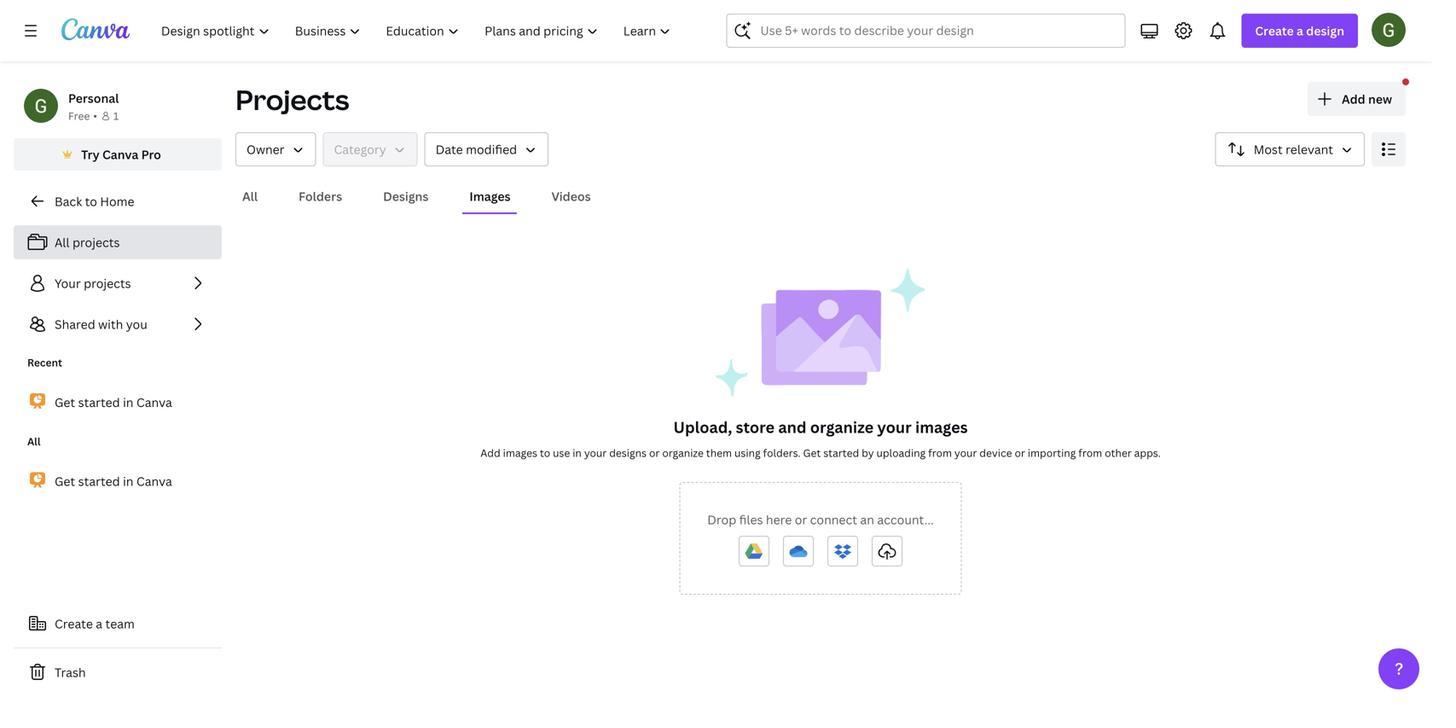 Task type: describe. For each thing, give the bounding box(es) containing it.
designs
[[383, 188, 429, 204]]

list containing all projects
[[14, 225, 222, 341]]

using
[[735, 446, 761, 460]]

your projects link
[[14, 266, 222, 300]]

store
[[736, 417, 775, 438]]

0 vertical spatial get
[[55, 394, 75, 410]]

a for team
[[96, 616, 103, 632]]

your projects
[[55, 275, 131, 291]]

2 vertical spatial canva
[[136, 473, 172, 489]]

2 get started in canva from the top
[[55, 473, 172, 489]]

projects
[[236, 81, 349, 118]]

2 horizontal spatial or
[[1015, 446, 1026, 460]]

0 horizontal spatial to
[[85, 193, 97, 210]]

most
[[1254, 141, 1283, 157]]

drop files here or connect an account...
[[708, 512, 934, 528]]

create a design button
[[1242, 14, 1359, 48]]

by
[[862, 446, 874, 460]]

pro
[[141, 146, 161, 163]]

modified
[[466, 141, 517, 157]]

videos
[[552, 188, 591, 204]]

in for first get started in canva link
[[123, 394, 134, 410]]

1 from from the left
[[929, 446, 952, 460]]

new
[[1369, 91, 1393, 107]]

2 get started in canva link from the top
[[14, 463, 222, 499]]

1 get started in canva from the top
[[55, 394, 172, 410]]

top level navigation element
[[150, 14, 686, 48]]

device
[[980, 446, 1013, 460]]

trash
[[55, 664, 86, 681]]

add new button
[[1308, 82, 1407, 116]]

category
[[334, 141, 386, 157]]

connect
[[810, 512, 858, 528]]

create for create a design
[[1256, 23, 1294, 39]]

2 vertical spatial started
[[78, 473, 120, 489]]

1 horizontal spatial your
[[878, 417, 912, 438]]

add inside dropdown button
[[1343, 91, 1366, 107]]

them
[[707, 446, 732, 460]]

1
[[113, 109, 119, 123]]

in for second get started in canva link from the top of the page
[[123, 473, 134, 489]]

designs
[[610, 446, 647, 460]]

1 get started in canva link from the top
[[14, 384, 222, 420]]

use
[[553, 446, 570, 460]]

shared with you
[[55, 316, 147, 332]]

2 from from the left
[[1079, 446, 1103, 460]]

free
[[68, 109, 90, 123]]

create a team button
[[14, 607, 222, 641]]

2 vertical spatial all
[[27, 434, 41, 449]]

0 horizontal spatial images
[[503, 446, 538, 460]]

0 horizontal spatial your
[[584, 446, 607, 460]]

create a team
[[55, 616, 135, 632]]

design
[[1307, 23, 1345, 39]]

upload, store and organize your images add images to use in your designs or organize them using folders. get started by uploading from your device or importing from other apps.
[[481, 417, 1161, 460]]

create for create a team
[[55, 616, 93, 632]]

2 horizontal spatial your
[[955, 446, 978, 460]]

folders
[[299, 188, 342, 204]]

an
[[861, 512, 875, 528]]

1 vertical spatial canva
[[136, 394, 172, 410]]

back to home link
[[14, 184, 222, 218]]

apps.
[[1135, 446, 1161, 460]]

all button
[[236, 180, 265, 213]]

a for design
[[1297, 23, 1304, 39]]

recent
[[27, 355, 62, 370]]

0 vertical spatial images
[[916, 417, 968, 438]]

projects for all projects
[[72, 234, 120, 250]]

videos button
[[545, 180, 598, 213]]

importing
[[1028, 446, 1077, 460]]

shared
[[55, 316, 95, 332]]

0 vertical spatial started
[[78, 394, 120, 410]]



Task type: vqa. For each thing, say whether or not it's contained in the screenshot.
the "hope"
no



Task type: locate. For each thing, give the bounding box(es) containing it.
canva
[[102, 146, 138, 163], [136, 394, 172, 410], [136, 473, 172, 489]]

Date modified button
[[425, 132, 549, 166]]

personal
[[68, 90, 119, 106]]

a left design
[[1297, 23, 1304, 39]]

team
[[105, 616, 135, 632]]

folders.
[[763, 446, 801, 460]]

0 horizontal spatial or
[[649, 446, 660, 460]]

organize down upload,
[[663, 446, 704, 460]]

projects for your projects
[[84, 275, 131, 291]]

1 horizontal spatial to
[[540, 446, 551, 460]]

try
[[81, 146, 100, 163]]

from
[[929, 446, 952, 460], [1079, 446, 1103, 460]]

with
[[98, 316, 123, 332]]

create
[[1256, 23, 1294, 39], [55, 616, 93, 632]]

0 vertical spatial add
[[1343, 91, 1366, 107]]

to inside upload, store and organize your images add images to use in your designs or organize them using folders. get started by uploading from your device or importing from other apps.
[[540, 446, 551, 460]]

1 horizontal spatial all
[[55, 234, 70, 250]]

in inside upload, store and organize your images add images to use in your designs or organize them using folders. get started by uploading from your device or importing from other apps.
[[573, 446, 582, 460]]

your left device
[[955, 446, 978, 460]]

2 horizontal spatial all
[[242, 188, 258, 204]]

images button
[[463, 180, 518, 213]]

create a design
[[1256, 23, 1345, 39]]

all projects link
[[14, 225, 222, 259]]

projects
[[72, 234, 120, 250], [84, 275, 131, 291]]

create inside button
[[55, 616, 93, 632]]

0 horizontal spatial all
[[27, 434, 41, 449]]

a left the team
[[96, 616, 103, 632]]

0 horizontal spatial a
[[96, 616, 103, 632]]

0 vertical spatial a
[[1297, 23, 1304, 39]]

relevant
[[1286, 141, 1334, 157]]

other
[[1105, 446, 1132, 460]]

0 vertical spatial canva
[[102, 146, 138, 163]]

your
[[878, 417, 912, 438], [584, 446, 607, 460], [955, 446, 978, 460]]

all projects
[[55, 234, 120, 250]]

2 vertical spatial get
[[55, 473, 75, 489]]

date modified
[[436, 141, 517, 157]]

1 vertical spatial all
[[55, 234, 70, 250]]

0 horizontal spatial create
[[55, 616, 93, 632]]

Owner button
[[236, 132, 316, 166]]

you
[[126, 316, 147, 332]]

1 vertical spatial get
[[804, 446, 821, 460]]

Category button
[[323, 132, 418, 166]]

in
[[123, 394, 134, 410], [573, 446, 582, 460], [123, 473, 134, 489]]

Sort by button
[[1216, 132, 1366, 166]]

or right here
[[795, 512, 808, 528]]

free •
[[68, 109, 97, 123]]

0 vertical spatial all
[[242, 188, 258, 204]]

to
[[85, 193, 97, 210], [540, 446, 551, 460]]

add left new
[[1343, 91, 1366, 107]]

try canva pro
[[81, 146, 161, 163]]

all inside button
[[242, 188, 258, 204]]

gary orlando image
[[1372, 13, 1407, 47]]

images
[[916, 417, 968, 438], [503, 446, 538, 460]]

create inside dropdown button
[[1256, 23, 1294, 39]]

your
[[55, 275, 81, 291]]

0 vertical spatial organize
[[811, 417, 874, 438]]

0 vertical spatial projects
[[72, 234, 120, 250]]

organize
[[811, 417, 874, 438], [663, 446, 704, 460]]

all down recent
[[27, 434, 41, 449]]

all up your
[[55, 234, 70, 250]]

from left other
[[1079, 446, 1103, 460]]

back
[[55, 193, 82, 210]]

0 vertical spatial to
[[85, 193, 97, 210]]

get inside upload, store and organize your images add images to use in your designs or organize them using folders. get started by uploading from your device or importing from other apps.
[[804, 446, 821, 460]]

1 horizontal spatial add
[[1343, 91, 1366, 107]]

None search field
[[727, 14, 1126, 48]]

to left use
[[540, 446, 551, 460]]

1 horizontal spatial from
[[1079, 446, 1103, 460]]

started inside upload, store and organize your images add images to use in your designs or organize them using folders. get started by uploading from your device or importing from other apps.
[[824, 446, 860, 460]]

1 horizontal spatial or
[[795, 512, 808, 528]]

1 vertical spatial projects
[[84, 275, 131, 291]]

to right back at the left top of the page
[[85, 193, 97, 210]]

all
[[242, 188, 258, 204], [55, 234, 70, 250], [27, 434, 41, 449]]

or
[[649, 446, 660, 460], [1015, 446, 1026, 460], [795, 512, 808, 528]]

organize up by at the right of the page
[[811, 417, 874, 438]]

images left use
[[503, 446, 538, 460]]

or right device
[[1015, 446, 1026, 460]]

1 vertical spatial organize
[[663, 446, 704, 460]]

list
[[14, 225, 222, 341]]

0 horizontal spatial organize
[[663, 446, 704, 460]]

0 vertical spatial in
[[123, 394, 134, 410]]

1 vertical spatial images
[[503, 446, 538, 460]]

all down owner
[[242, 188, 258, 204]]

1 horizontal spatial images
[[916, 417, 968, 438]]

most relevant
[[1254, 141, 1334, 157]]

owner
[[247, 141, 285, 157]]

1 vertical spatial get started in canva
[[55, 473, 172, 489]]

uploading
[[877, 446, 926, 460]]

date
[[436, 141, 463, 157]]

from right uploading
[[929, 446, 952, 460]]

create left design
[[1256, 23, 1294, 39]]

1 vertical spatial add
[[481, 446, 501, 460]]

trash link
[[14, 655, 222, 690]]

1 vertical spatial in
[[573, 446, 582, 460]]

a inside button
[[96, 616, 103, 632]]

get
[[55, 394, 75, 410], [804, 446, 821, 460], [55, 473, 75, 489]]

Search search field
[[761, 15, 1092, 47]]

canva inside button
[[102, 146, 138, 163]]

0 horizontal spatial from
[[929, 446, 952, 460]]

1 vertical spatial create
[[55, 616, 93, 632]]

1 vertical spatial to
[[540, 446, 551, 460]]

shared with you link
[[14, 307, 222, 341]]

images
[[470, 188, 511, 204]]

home
[[100, 193, 134, 210]]

1 vertical spatial a
[[96, 616, 103, 632]]

add new
[[1343, 91, 1393, 107]]

try canva pro button
[[14, 138, 222, 171]]

or right designs
[[649, 446, 660, 460]]

upload,
[[674, 417, 733, 438]]

0 vertical spatial get started in canva
[[55, 394, 172, 410]]

here
[[766, 512, 792, 528]]

drop
[[708, 512, 737, 528]]

projects down back to home
[[72, 234, 120, 250]]

get started in canva
[[55, 394, 172, 410], [55, 473, 172, 489]]

create left the team
[[55, 616, 93, 632]]

files
[[740, 512, 763, 528]]

2 vertical spatial in
[[123, 473, 134, 489]]

add
[[1343, 91, 1366, 107], [481, 446, 501, 460]]

all for all button
[[242, 188, 258, 204]]

account...
[[878, 512, 934, 528]]

images up uploading
[[916, 417, 968, 438]]

projects right your
[[84, 275, 131, 291]]

0 vertical spatial create
[[1256, 23, 1294, 39]]

folders button
[[292, 180, 349, 213]]

•
[[93, 109, 97, 123]]

0 horizontal spatial add
[[481, 446, 501, 460]]

1 horizontal spatial organize
[[811, 417, 874, 438]]

started
[[78, 394, 120, 410], [824, 446, 860, 460], [78, 473, 120, 489]]

a inside dropdown button
[[1297, 23, 1304, 39]]

add left use
[[481, 446, 501, 460]]

designs button
[[376, 180, 436, 213]]

and
[[779, 417, 807, 438]]

1 horizontal spatial a
[[1297, 23, 1304, 39]]

0 vertical spatial get started in canva link
[[14, 384, 222, 420]]

1 vertical spatial get started in canva link
[[14, 463, 222, 499]]

a
[[1297, 23, 1304, 39], [96, 616, 103, 632]]

your up uploading
[[878, 417, 912, 438]]

get started in canva link
[[14, 384, 222, 420], [14, 463, 222, 499]]

all for all projects
[[55, 234, 70, 250]]

1 vertical spatial started
[[824, 446, 860, 460]]

add inside upload, store and organize your images add images to use in your designs or organize them using folders. get started by uploading from your device or importing from other apps.
[[481, 446, 501, 460]]

1 horizontal spatial create
[[1256, 23, 1294, 39]]

your left designs
[[584, 446, 607, 460]]

back to home
[[55, 193, 134, 210]]



